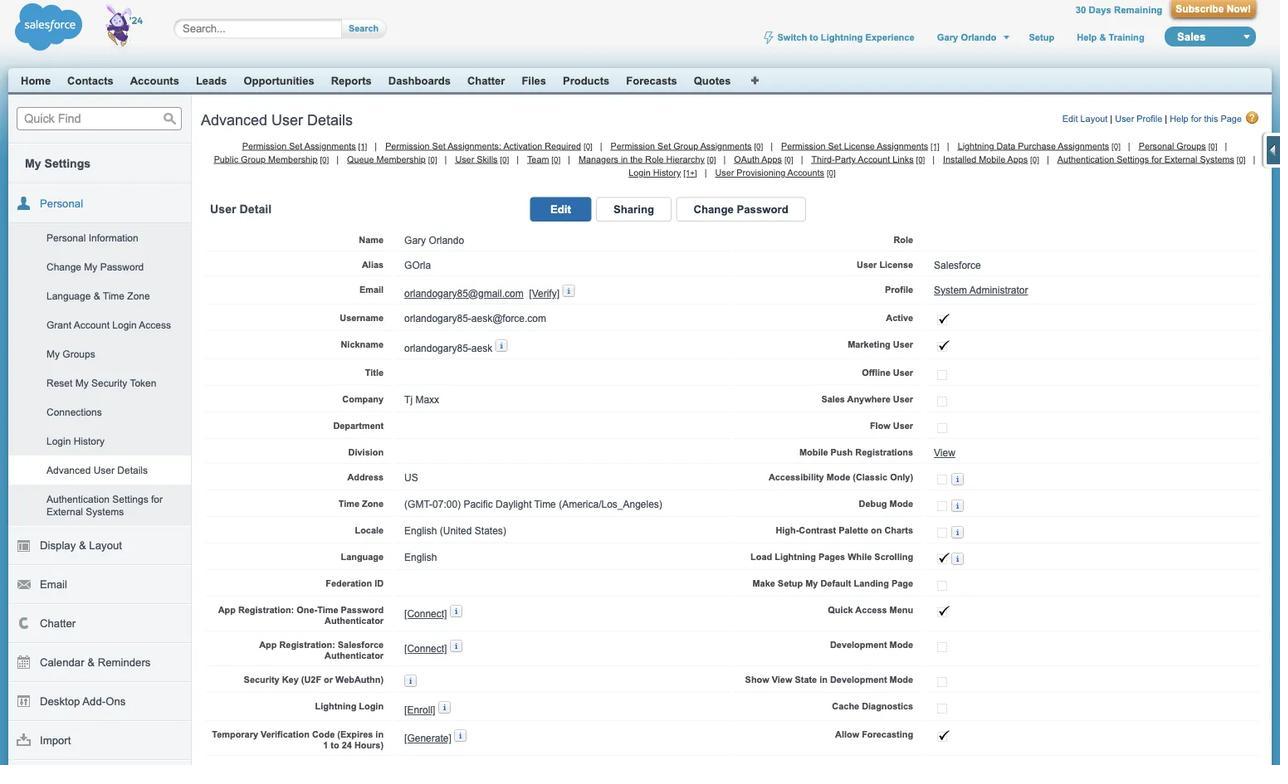 Task type: locate. For each thing, give the bounding box(es) containing it.
0 vertical spatial chatter link
[[467, 74, 505, 87]]

sales right training
[[1177, 30, 1206, 43]]

chatter link left the files link
[[467, 74, 505, 87]]

0 vertical spatial in
[[621, 154, 628, 165]]

mode down only)
[[890, 499, 913, 509]]

home link
[[21, 74, 51, 87]]

app inside app registration: one-time password authenticator
[[218, 605, 236, 616]]

0 horizontal spatial security
[[91, 377, 127, 389]]

gary
[[937, 32, 958, 42], [404, 235, 426, 246]]

mobile push registrations
[[800, 448, 913, 458]]

purchase
[[1018, 141, 1056, 151]]

authentication down advanced user details link
[[47, 494, 110, 505]]

gary orlando up gorla
[[404, 235, 464, 246]]

[0] up provisioning
[[785, 155, 794, 164]]

account
[[858, 154, 890, 165], [74, 319, 110, 330]]

for down the user profile link at the top right
[[1152, 154, 1162, 165]]

set down opportunities
[[289, 141, 303, 151]]

login down language & time zone link
[[112, 319, 137, 330]]

grant
[[47, 319, 71, 330]]

[0] right hierarchy
[[707, 155, 716, 164]]

0 horizontal spatial to
[[331, 741, 339, 751]]

2 not checked image from the top
[[934, 526, 952, 539]]

& right calendar on the left of page
[[87, 657, 95, 669]]

1 vertical spatial page
[[892, 579, 913, 589]]

or
[[324, 675, 333, 686]]

1 permission from the left
[[242, 141, 287, 151]]

allow
[[835, 730, 860, 740]]

2 assignments from the left
[[701, 141, 752, 151]]

[0] down third-
[[827, 168, 836, 178]]

time inside app registration: one-time password authenticator
[[317, 605, 338, 616]]

mode for debug
[[890, 499, 913, 509]]

5 not checked image from the top
[[934, 579, 952, 592]]

1 checked image from the top
[[934, 605, 952, 619]]

1 [connect] from the top
[[404, 609, 447, 620]]

language
[[47, 290, 91, 301], [341, 552, 384, 563]]

grant account login access link
[[8, 311, 191, 340]]

4 set from the left
[[828, 141, 842, 151]]

authentication settings for external systems
[[47, 494, 163, 517]]

lightning
[[821, 32, 863, 42], [958, 141, 994, 151], [775, 552, 816, 563], [315, 702, 356, 712]]

app down app registration: one-time password authenticator
[[259, 640, 277, 651]]

password inside app registration: one-time password authenticator
[[341, 605, 384, 616]]

2 vertical spatial not checked image
[[934, 702, 952, 715]]

1 orlandogary85- from the top
[[404, 313, 471, 324]]

0 vertical spatial help
[[1077, 32, 1097, 42]]

& for training
[[1100, 32, 1106, 42]]

mobile inside permission set assignments [1] | permission set assignments: activation required [0] | permission set group assignments [0] | permission set license assignments [1] | lightning data purchase assignments [0] | personal groups [0] | public group membership [0] | queue membership [0] | user skills [0] | team [0] | managers in the role hierarchy [0] | oauth apps [0] | third-party account links [0] | installed mobile apps [0] | authentication settings for external systems [0] | login history [1 + ] | user provisioning accounts [0]
[[979, 154, 1006, 165]]

1 horizontal spatial page
[[1221, 114, 1242, 124]]

external up 'display'
[[47, 506, 83, 517]]

aesk@force.com
[[471, 313, 546, 324]]

&
[[1100, 32, 1106, 42], [94, 290, 100, 301], [79, 540, 86, 552], [87, 657, 95, 669]]

scrolling
[[875, 552, 913, 563]]

1 vertical spatial advanced user details
[[47, 465, 148, 476]]

1 [1] from the left
[[358, 142, 367, 151]]

user license
[[857, 260, 913, 270]]

desktop add-ons
[[40, 696, 126, 708]]

state
[[795, 675, 817, 686]]

personal down my settings on the top of page
[[40, 198, 83, 210]]

external down help for this page
[[1165, 154, 1198, 165]]

0 horizontal spatial apps
[[762, 154, 782, 165]]

login
[[629, 168, 651, 178], [112, 319, 137, 330], [47, 436, 71, 447], [359, 702, 384, 712]]

0 vertical spatial authentication
[[1058, 154, 1114, 165]]

for
[[1191, 114, 1202, 124], [1152, 154, 1162, 165], [151, 494, 163, 505]]

salesforce up "system"
[[934, 260, 981, 271]]

2 permission from the left
[[385, 141, 430, 151]]

membership up detail
[[268, 154, 318, 165]]

user down 'opportunities' link
[[272, 111, 303, 128]]

assignments up 'queue'
[[305, 141, 356, 151]]

2 [connect] from the top
[[404, 644, 447, 655]]

1 not checked image from the top
[[934, 473, 952, 486]]

1 vertical spatial to
[[331, 741, 339, 751]]

account inside permission set assignments [1] | permission set assignments: activation required [0] | permission set group assignments [0] | permission set license assignments [1] | lightning data purchase assignments [0] | personal groups [0] | public group membership [0] | queue membership [0] | user skills [0] | team [0] | managers in the role hierarchy [0] | oauth apps [0] | third-party account links [0] | installed mobile apps [0] | authentication settings for external systems [0] | login history [1 + ] | user provisioning accounts [0]
[[858, 154, 890, 165]]

[1
[[684, 168, 690, 178]]

not checked image for us
[[934, 473, 952, 486]]

0 vertical spatial groups
[[1177, 141, 1206, 151]]

authenticator down federation id
[[325, 616, 384, 627]]

authentication
[[1058, 154, 1114, 165], [47, 494, 110, 505]]

0 horizontal spatial external
[[47, 506, 83, 517]]

1 vertical spatial orlando
[[429, 235, 464, 246]]

english for english (united states)
[[404, 526, 437, 537]]

[connect] for app registration: salesforce authenticator
[[404, 644, 447, 655]]

orlando up gorla
[[429, 235, 464, 246]]

1 vertical spatial zone
[[362, 499, 384, 509]]

address
[[347, 473, 384, 483]]

1 horizontal spatial orlando
[[961, 32, 997, 42]]

chatter link
[[467, 74, 505, 87], [8, 605, 191, 644]]

1 not checked image from the top
[[934, 368, 952, 381]]

not checked image for development mode
[[934, 640, 952, 654]]

alias
[[362, 260, 384, 270]]

1 vertical spatial security
[[244, 675, 280, 686]]

lightning login
[[315, 702, 384, 712]]

2 not checked image from the top
[[934, 394, 952, 408]]

0 vertical spatial systems
[[1200, 154, 1235, 165]]

license
[[844, 141, 875, 151], [880, 260, 913, 270]]

0 horizontal spatial access
[[139, 319, 171, 330]]

1 apps from the left
[[762, 154, 782, 165]]

password down information
[[100, 261, 144, 272]]

zone inside language & time zone link
[[127, 290, 150, 301]]

development up cache
[[830, 675, 887, 686]]

permission set assignments [1] | permission set assignments: activation required [0] | permission set group assignments [0] | permission set license assignments [1] | lightning data purchase assignments [0] | personal groups [0] | public group membership [0] | queue membership [0] | user skills [0] | team [0] | managers in the role hierarchy [0] | oauth apps [0] | third-party account links [0] | installed mobile apps [0] | authentication settings for external systems [0] | login history [1 + ] | user provisioning accounts [0]
[[214, 141, 1256, 178]]

1 vertical spatial language
[[341, 552, 384, 563]]

training
[[1109, 32, 1145, 42]]

0 horizontal spatial advanced user details
[[47, 465, 148, 476]]

1 horizontal spatial accounts
[[788, 168, 825, 178]]

help down 30
[[1077, 32, 1097, 42]]

personal inside permission set assignments [1] | permission set assignments: activation required [0] | permission set group assignments [0] | permission set license assignments [1] | lightning data purchase assignments [0] | personal groups [0] | public group membership [0] | queue membership [0] | user skills [0] | team [0] | managers in the role hierarchy [0] | oauth apps [0] | third-party account links [0] | installed mobile apps [0] | authentication settings for external systems [0] | login history [1 + ] | user provisioning accounts [0]
[[1139, 141, 1174, 151]]

1 horizontal spatial external
[[1165, 154, 1198, 165]]

settings down advanced user details link
[[112, 494, 148, 505]]

0 vertical spatial password
[[100, 261, 144, 272]]

systems up display & layout link
[[86, 506, 124, 517]]

1 authenticator from the top
[[325, 616, 384, 627]]

accounts link
[[130, 74, 179, 87]]

1 development from the top
[[830, 640, 887, 651]]

[0] down required
[[552, 155, 561, 164]]

0 vertical spatial registration:
[[238, 605, 294, 616]]

1 vertical spatial english
[[404, 552, 437, 563]]

0 vertical spatial view
[[934, 448, 956, 459]]

time
[[103, 290, 125, 301], [339, 499, 360, 509], [534, 499, 556, 510], [317, 605, 338, 616]]

accounts inside permission set assignments [1] | permission set assignments: activation required [0] | permission set group assignments [0] | permission set license assignments [1] | lightning data purchase assignments [0] | personal groups [0] | public group membership [0] | queue membership [0] | user skills [0] | team [0] | managers in the role hierarchy [0] | oauth apps [0] | third-party account links [0] | installed mobile apps [0] | authentication settings for external systems [0] | login history [1 + ] | user provisioning accounts [0]
[[788, 168, 825, 178]]

1 horizontal spatial email
[[359, 285, 384, 295]]

1 horizontal spatial chatter link
[[467, 74, 505, 87]]

apps down data
[[1008, 154, 1028, 165]]

my up personal link
[[25, 157, 41, 170]]

0 horizontal spatial gary
[[404, 235, 426, 246]]

& left training
[[1100, 32, 1106, 42]]

not checked image right diagnostics at the bottom of the page
[[934, 702, 952, 715]]

page right this
[[1221, 114, 1242, 124]]

2 [1] from the left
[[931, 142, 940, 151]]

6 not checked image from the top
[[934, 640, 952, 654]]

1 vertical spatial help
[[1170, 114, 1189, 124]]

3 checked image from the top
[[934, 552, 952, 566]]

mode down menu
[[890, 640, 913, 651]]

checked image for orlandogary85-aesk
[[934, 340, 952, 353]]

registration: for one-
[[238, 605, 294, 616]]

accounts left leads link
[[130, 74, 179, 87]]

history down connections link at the left bottom
[[74, 436, 105, 447]]

authentication inside permission set assignments [1] | permission set assignments: activation required [0] | permission set group assignments [0] | permission set license assignments [1] | lightning data purchase assignments [0] | personal groups [0] | public group membership [0] | queue membership [0] | user skills [0] | team [0] | managers in the role hierarchy [0] | oauth apps [0] | third-party account links [0] | installed mobile apps [0] | authentication settings for external systems [0] | login history [1 + ] | user provisioning accounts [0]
[[1058, 154, 1114, 165]]

help inside help for this page link
[[1170, 114, 1189, 124]]

2 [connect] link from the top
[[404, 644, 447, 655]]

authenticator inside app registration: one-time password authenticator
[[325, 616, 384, 627]]

for down advanced user details link
[[151, 494, 163, 505]]

user profile link
[[1115, 114, 1163, 124]]

app inside app registration: salesforce authenticator
[[259, 640, 277, 651]]

0 vertical spatial advanced user details
[[201, 111, 353, 128]]

& for time
[[94, 290, 100, 301]]

quotes
[[694, 74, 731, 87]]

0 horizontal spatial history
[[74, 436, 105, 447]]

view
[[934, 448, 956, 459], [772, 675, 793, 686]]

assignments
[[305, 141, 356, 151], [701, 141, 752, 151], [877, 141, 928, 151], [1058, 141, 1109, 151]]

help for help for this page
[[1170, 114, 1189, 124]]

[connect] link for app registration: salesforce authenticator
[[404, 644, 447, 655]]

(america/los_angeles)
[[559, 499, 663, 510]]

login inside permission set assignments [1] | permission set assignments: activation required [0] | permission set group assignments [0] | permission set license assignments [1] | lightning data purchase assignments [0] | personal groups [0] | public group membership [0] | queue membership [0] | user skills [0] | team [0] | managers in the role hierarchy [0] | oauth apps [0] | third-party account links [0] | installed mobile apps [0] | authentication settings for external systems [0] | login history [1 + ] | user provisioning accounts [0]
[[629, 168, 651, 178]]

1 horizontal spatial membership
[[377, 154, 426, 165]]

0 vertical spatial layout
[[1081, 114, 1108, 124]]

2 orlandogary85- from the top
[[404, 343, 471, 354]]

set up hierarchy
[[658, 141, 671, 151]]

1 vertical spatial password
[[341, 605, 384, 616]]

chatter up calendar on the left of page
[[40, 618, 76, 630]]

in up hours)
[[376, 730, 384, 740]]

2 authenticator from the top
[[325, 651, 384, 661]]

nickname
[[341, 340, 384, 350]]

all tabs image
[[751, 74, 761, 84]]

0 vertical spatial [connect] link
[[404, 609, 447, 620]]

checked image for [connect]
[[934, 605, 952, 619]]

0 vertical spatial group
[[674, 141, 699, 151]]

salesforce.com image
[[11, 0, 156, 54]]

0 vertical spatial external
[[1165, 154, 1198, 165]]

1 vertical spatial systems
[[86, 506, 124, 517]]

mode for accessibility
[[827, 473, 850, 483]]

language & time zone
[[47, 290, 150, 301]]

0 vertical spatial gary
[[937, 32, 958, 42]]

remaining
[[1114, 4, 1163, 15]]

0 vertical spatial not checked image
[[934, 473, 952, 486]]

managers
[[579, 154, 619, 165]]

1 vertical spatial checked image
[[934, 730, 952, 743]]

settings up personal link
[[44, 157, 91, 170]]

0 horizontal spatial language
[[47, 290, 91, 301]]

orlando left setup link
[[961, 32, 997, 42]]

contrast
[[799, 526, 836, 536]]

role inside permission set assignments [1] | permission set assignments: activation required [0] | permission set group assignments [0] | permission set license assignments [1] | lightning data purchase assignments [0] | personal groups [0] | public group membership [0] | queue membership [0] | user skills [0] | team [0] | managers in the role hierarchy [0] | oauth apps [0] | third-party account links [0] | installed mobile apps [0] | authentication settings for external systems [0] | login history [1 + ] | user provisioning accounts [0]
[[645, 154, 664, 165]]

authenticator up webauthn)
[[325, 651, 384, 661]]

gary orlando left setup link
[[937, 32, 997, 42]]

assignments up links on the right top of page
[[877, 141, 928, 151]]

pages
[[819, 552, 845, 563]]

2 vertical spatial in
[[376, 730, 384, 740]]

assignments up 'oauth'
[[701, 141, 752, 151]]

settings inside 'link'
[[44, 157, 91, 170]]

1 horizontal spatial for
[[1152, 154, 1162, 165]]

1 horizontal spatial account
[[858, 154, 890, 165]]

login down "the"
[[629, 168, 651, 178]]

sales left "anywhere"
[[822, 394, 845, 405]]

0 horizontal spatial view
[[772, 675, 793, 686]]

0 vertical spatial role
[[645, 154, 664, 165]]

help
[[1077, 32, 1097, 42], [1170, 114, 1189, 124]]

app left one-
[[218, 605, 236, 616]]

2 checked image from the top
[[934, 730, 952, 743]]

email link
[[8, 565, 191, 605]]

1 horizontal spatial gary
[[937, 32, 958, 42]]

permission up third-
[[781, 141, 826, 151]]

role right "the"
[[645, 154, 664, 165]]

authenticator inside app registration: salesforce authenticator
[[325, 651, 384, 661]]

sales for sales
[[1177, 30, 1206, 43]]

1 horizontal spatial setup
[[1029, 32, 1055, 42]]

1 vertical spatial layout
[[89, 540, 122, 552]]

leads
[[196, 74, 227, 87]]

[0] up managers
[[584, 142, 593, 151]]

personal link
[[8, 184, 191, 223]]

permission up "the"
[[611, 141, 655, 151]]

settings inside authentication settings for external systems
[[112, 494, 148, 505]]

2 vertical spatial personal
[[47, 232, 86, 243]]

3 set from the left
[[658, 141, 671, 151]]

not checked image down view link on the right bottom of page
[[934, 473, 952, 486]]

code
[[312, 730, 335, 740]]

1 horizontal spatial salesforce
[[934, 260, 981, 271]]

password down federation id
[[341, 605, 384, 616]]

1 vertical spatial role
[[894, 235, 913, 245]]

0 vertical spatial mobile
[[979, 154, 1006, 165]]

lightning down or
[[315, 702, 356, 712]]

[connect] for app registration: one-time password authenticator
[[404, 609, 447, 620]]

0 horizontal spatial email
[[40, 579, 67, 591]]

webauthn)
[[336, 675, 384, 686]]

user
[[272, 111, 303, 128], [1115, 114, 1135, 124], [455, 154, 474, 165], [715, 168, 734, 178], [210, 203, 236, 216], [857, 260, 877, 270], [893, 340, 913, 350], [893, 368, 913, 378], [893, 394, 913, 405], [893, 421, 913, 431], [94, 465, 115, 476]]

[connect] link for app registration: one-time password authenticator
[[404, 609, 447, 620]]

provisioning
[[737, 168, 786, 178]]

edit
[[1063, 114, 1078, 124]]

reset my security token link
[[8, 369, 191, 398]]

change my password
[[47, 261, 144, 272]]

user up flow user
[[893, 394, 913, 405]]

0 horizontal spatial systems
[[86, 506, 124, 517]]

0 vertical spatial setup
[[1029, 32, 1055, 42]]

only)
[[890, 473, 913, 483]]

0 vertical spatial checked image
[[934, 313, 952, 326]]

2 english from the top
[[404, 552, 437, 563]]

0 horizontal spatial salesforce
[[338, 640, 384, 651]]

1 horizontal spatial in
[[621, 154, 628, 165]]

lightning inside permission set assignments [1] | permission set assignments: activation required [0] | permission set group assignments [0] | permission set license assignments [1] | lightning data purchase assignments [0] | personal groups [0] | public group membership [0] | queue membership [0] | user skills [0] | team [0] | managers in the role hierarchy [0] | oauth apps [0] | third-party account links [0] | installed mobile apps [0] | authentication settings for external systems [0] | login history [1 + ] | user provisioning accounts [0]
[[958, 141, 994, 151]]

1 [connect] link from the top
[[404, 609, 447, 620]]

1 horizontal spatial authentication
[[1058, 154, 1114, 165]]

0 horizontal spatial authentication
[[47, 494, 110, 505]]

[verify] link
[[529, 288, 560, 299]]

0 vertical spatial account
[[858, 154, 890, 165]]

registration: inside app registration: salesforce authenticator
[[279, 640, 335, 651]]

1 vertical spatial group
[[241, 154, 266, 165]]

checked image
[[934, 605, 952, 619], [934, 730, 952, 743]]

(u2f
[[301, 675, 321, 686]]

lightning up installed
[[958, 141, 994, 151]]

4 not checked image from the top
[[934, 499, 952, 512]]

None button
[[1171, 0, 1256, 17], [342, 19, 379, 39], [530, 197, 592, 222], [596, 197, 672, 222], [676, 197, 806, 222], [1171, 0, 1256, 17], [342, 19, 379, 39], [530, 197, 592, 222], [596, 197, 672, 222], [676, 197, 806, 222]]

login history
[[47, 436, 105, 447]]

app
[[218, 605, 236, 616], [259, 640, 277, 651]]

1 horizontal spatial settings
[[112, 494, 148, 505]]

1 vertical spatial development
[[830, 675, 887, 686]]

aesk
[[471, 343, 493, 354]]

maxx
[[416, 394, 439, 406]]

[1] up 'queue'
[[358, 142, 367, 151]]

push
[[831, 448, 853, 458]]

external inside permission set assignments [1] | permission set assignments: activation required [0] | permission set group assignments [0] | permission set license assignments [1] | lightning data purchase assignments [0] | personal groups [0] | public group membership [0] | queue membership [0] | user skills [0] | team [0] | managers in the role hierarchy [0] | oauth apps [0] | third-party account links [0] | installed mobile apps [0] | authentication settings for external systems [0] | login history [1 + ] | user provisioning accounts [0]
[[1165, 154, 1198, 165]]

english down '(gmt-'
[[404, 526, 437, 537]]

links
[[893, 154, 914, 165]]

orlandogary85- down orlandogary85-aesk@force.com
[[404, 343, 471, 354]]

settings for my settings
[[44, 157, 91, 170]]

1 vertical spatial email
[[40, 579, 67, 591]]

states)
[[475, 526, 506, 537]]

orlandogary85-aesk@force.com
[[404, 313, 546, 324]]

not checked image for english (united states)
[[934, 526, 952, 539]]

advanced down login history
[[47, 465, 91, 476]]

in
[[621, 154, 628, 165], [820, 675, 828, 686], [376, 730, 384, 740]]

0 horizontal spatial details
[[117, 465, 148, 476]]

3 not checked image from the top
[[934, 421, 952, 434]]

2 apps from the left
[[1008, 154, 1028, 165]]

setup left help & training
[[1029, 32, 1055, 42]]

0 horizontal spatial profile
[[885, 285, 913, 295]]

[1]
[[358, 142, 367, 151], [931, 142, 940, 151]]

profile
[[1137, 114, 1163, 124], [885, 285, 913, 295]]

language & time zone link
[[8, 281, 191, 311]]

app registration: salesforce authenticator
[[259, 640, 384, 661]]

to right 1
[[331, 741, 339, 751]]

1 horizontal spatial sales
[[1177, 30, 1206, 43]]

2 checked image from the top
[[934, 340, 952, 353]]

2 development from the top
[[830, 675, 887, 686]]

time down the federation on the left bottom
[[317, 605, 338, 616]]

1 english from the top
[[404, 526, 437, 537]]

help for help & training
[[1077, 32, 1097, 42]]

0 horizontal spatial gary orlando
[[404, 235, 464, 246]]

0 horizontal spatial group
[[241, 154, 266, 165]]

1 assignments from the left
[[305, 141, 356, 151]]

password
[[100, 261, 144, 272], [341, 605, 384, 616]]

profile left help for this page
[[1137, 114, 1163, 124]]

gary up gorla
[[404, 235, 426, 246]]

1 vertical spatial authenticator
[[325, 651, 384, 661]]

mobile
[[979, 154, 1006, 165], [800, 448, 828, 458]]

app for app registration: salesforce authenticator
[[259, 640, 277, 651]]

token
[[130, 377, 156, 389]]

group right public
[[241, 154, 266, 165]]

[0] down edit layout | user profile |
[[1112, 142, 1121, 151]]

0 vertical spatial app
[[218, 605, 236, 616]]

1 vertical spatial [connect]
[[404, 644, 447, 655]]

language down "change"
[[47, 290, 91, 301]]

1 membership from the left
[[268, 154, 318, 165]]

role up user license
[[894, 235, 913, 245]]

default
[[821, 579, 851, 589]]

0 horizontal spatial for
[[151, 494, 163, 505]]

[0] left skills
[[428, 155, 437, 164]]

1 horizontal spatial apps
[[1008, 154, 1028, 165]]

for left this
[[1191, 114, 1202, 124]]

0 horizontal spatial setup
[[778, 579, 803, 589]]

registration: inside app registration: one-time password authenticator
[[238, 605, 294, 616]]

1 horizontal spatial layout
[[1081, 114, 1108, 124]]

history left '[1'
[[653, 168, 681, 178]]

accounts down third-
[[788, 168, 825, 178]]

contacts
[[67, 74, 114, 87]]

assignments:
[[448, 141, 502, 151]]

0 vertical spatial language
[[47, 290, 91, 301]]

not checked image right charts
[[934, 526, 952, 539]]

mode down the push
[[827, 473, 850, 483]]

permission up detail
[[242, 141, 287, 151]]

systems inside authentication settings for external systems
[[86, 506, 124, 517]]

account right party
[[858, 154, 890, 165]]

this
[[1204, 114, 1219, 124]]

registration: for salesforce
[[279, 640, 335, 651]]

connections link
[[8, 398, 191, 427]]

settings down the user profile link at the top right
[[1117, 154, 1149, 165]]

personal
[[1139, 141, 1174, 151], [40, 198, 83, 210], [47, 232, 86, 243]]

7 not checked image from the top
[[934, 675, 952, 688]]

department
[[333, 421, 384, 431]]

salesforce inside app registration: salesforce authenticator
[[338, 640, 384, 651]]

1 checked image from the top
[[934, 313, 952, 326]]

apps up provisioning
[[762, 154, 782, 165]]

details down reports link
[[307, 111, 353, 128]]

1 horizontal spatial view
[[934, 448, 956, 459]]

email down 'alias' at the left top of page
[[359, 285, 384, 295]]

systems down this
[[1200, 154, 1235, 165]]

1 vertical spatial access
[[855, 605, 887, 616]]

sales anywhere user
[[822, 394, 913, 405]]

not checked image
[[934, 473, 952, 486], [934, 526, 952, 539], [934, 702, 952, 715]]

checked image
[[934, 313, 952, 326], [934, 340, 952, 353], [934, 552, 952, 566]]

authenticator
[[325, 616, 384, 627], [325, 651, 384, 661]]

2 vertical spatial checked image
[[934, 552, 952, 566]]

personal for personal
[[40, 198, 83, 210]]

1 horizontal spatial [1]
[[931, 142, 940, 151]]

mode for development
[[890, 640, 913, 651]]

personal down the user profile link at the top right
[[1139, 141, 1174, 151]]

registrations
[[856, 448, 913, 458]]

opportunities
[[244, 74, 314, 87]]

development down quick access menu
[[830, 640, 887, 651]]

view left state
[[772, 675, 793, 686]]

security down the my groups link in the left top of the page
[[91, 377, 127, 389]]

change
[[47, 261, 81, 272]]

0 horizontal spatial orlando
[[429, 235, 464, 246]]

not checked image
[[934, 368, 952, 381], [934, 394, 952, 408], [934, 421, 952, 434], [934, 499, 952, 512], [934, 579, 952, 592], [934, 640, 952, 654], [934, 675, 952, 688]]

gary right experience
[[937, 32, 958, 42]]

[1] left data
[[931, 142, 940, 151]]

3 permission from the left
[[611, 141, 655, 151]]

development mode
[[830, 640, 913, 651]]

language down locale
[[341, 552, 384, 563]]

0 horizontal spatial sales
[[822, 394, 845, 405]]

products link
[[563, 74, 610, 87]]



Task type: vqa. For each thing, say whether or not it's contained in the screenshot.


Task type: describe. For each thing, give the bounding box(es) containing it.
tj
[[404, 394, 413, 406]]

import
[[40, 735, 71, 747]]

show
[[745, 675, 770, 686]]

not checked image for sales anywhere user
[[934, 394, 952, 408]]

1 horizontal spatial gary orlando
[[937, 32, 997, 42]]

id
[[375, 579, 384, 589]]

advanced user details inside advanced user details link
[[47, 465, 148, 476]]

checked image for [generate]
[[934, 730, 952, 743]]

data
[[997, 141, 1016, 151]]

help & training link
[[1076, 32, 1146, 42]]

cache diagnostics
[[832, 702, 913, 712]]

display & layout link
[[8, 526, 191, 565]]

my down grant at the left top of page
[[47, 348, 60, 360]]

my left default
[[806, 579, 818, 589]]

make
[[753, 579, 775, 589]]

1 vertical spatial mobile
[[800, 448, 828, 458]]

english (united states)
[[404, 526, 506, 537]]

time up "grant account login access" on the left
[[103, 290, 125, 301]]

advanced user details link
[[8, 456, 191, 485]]

debug mode
[[859, 499, 913, 509]]

title
[[365, 368, 384, 378]]

to inside temporary verification code (expires in 1 to 24 hours)
[[331, 741, 339, 751]]

daylight
[[496, 499, 532, 510]]

experience
[[866, 32, 915, 42]]

1 horizontal spatial access
[[855, 605, 887, 616]]

user detail
[[210, 203, 272, 216]]

reports link
[[331, 74, 372, 87]]

0 horizontal spatial page
[[892, 579, 913, 589]]

groups inside permission set assignments [1] | permission set assignments: activation required [0] | permission set group assignments [0] | permission set license assignments [1] | lightning data purchase assignments [0] | personal groups [0] | public group membership [0] | queue membership [0] | user skills [0] | team [0] | managers in the role hierarchy [0] | oauth apps [0] | third-party account links [0] | installed mobile apps [0] | authentication settings for external systems [0] | login history [1 + ] | user provisioning accounts [0]
[[1177, 141, 1206, 151]]

ons
[[106, 696, 126, 708]]

[enroll] link
[[404, 705, 435, 716]]

show view state in development mode
[[745, 675, 913, 686]]

external inside authentication settings for external systems
[[47, 506, 83, 517]]

1 vertical spatial account
[[74, 319, 110, 330]]

reminders
[[98, 657, 151, 669]]

history inside permission set assignments [1] | permission set assignments: activation required [0] | permission set group assignments [0] | permission set license assignments [1] | lightning data purchase assignments [0] | personal groups [0] | public group membership [0] | queue membership [0] | user skills [0] | team [0] | managers in the role hierarchy [0] | oauth apps [0] | third-party account links [0] | installed mobile apps [0] | authentication settings for external systems [0] | login history [1 + ] | user provisioning accounts [0]
[[653, 168, 681, 178]]

in inside permission set assignments [1] | permission set assignments: activation required [0] | permission set group assignments [0] | permission set license assignments [1] | lightning data purchase assignments [0] | personal groups [0] | public group membership [0] | queue membership [0] | user skills [0] | team [0] | managers in the role hierarchy [0] | oauth apps [0] | third-party account links [0] | installed mobile apps [0] | authentication settings for external systems [0] | login history [1 + ] | user provisioning accounts [0]
[[621, 154, 628, 165]]

not checked image for show view state in development mode
[[934, 675, 952, 688]]

us
[[404, 473, 418, 484]]

+
[[690, 168, 695, 178]]

4 assignments from the left
[[1058, 141, 1109, 151]]

systems inside permission set assignments [1] | permission set assignments: activation required [0] | permission set group assignments [0] | permission set license assignments [1] | lightning data purchase assignments [0] | personal groups [0] | public group membership [0] | queue membership [0] | user skills [0] | team [0] | managers in the role hierarchy [0] | oauth apps [0] | third-party account links [0] | installed mobile apps [0] | authentication settings for external systems [0] | login history [1 + ] | user provisioning accounts [0]
[[1200, 154, 1235, 165]]

for inside authentication settings for external systems
[[151, 494, 163, 505]]

calendar & reminders
[[40, 657, 151, 669]]

0 vertical spatial security
[[91, 377, 127, 389]]

lightning down the high-
[[775, 552, 816, 563]]

1 horizontal spatial details
[[307, 111, 353, 128]]

personal information
[[47, 232, 138, 243]]

my right "change"
[[84, 261, 97, 272]]

(expires
[[337, 730, 373, 740]]

0 vertical spatial page
[[1221, 114, 1242, 124]]

user right the offline
[[893, 368, 913, 378]]

accessibility mode (classic only)
[[769, 473, 913, 483]]

1 vertical spatial setup
[[778, 579, 803, 589]]

desktop add-ons link
[[8, 683, 191, 722]]

1 vertical spatial groups
[[63, 348, 95, 360]]

forecasting
[[862, 730, 913, 740]]

settings inside permission set assignments [1] | permission set assignments: activation required [0] | permission set group assignments [0] | permission set license assignments [1] | lightning data purchase assignments [0] | personal groups [0] | public group membership [0] | queue membership [0] | user skills [0] | team [0] | managers in the role hierarchy [0] | oauth apps [0] | third-party account links [0] | installed mobile apps [0] | authentication settings for external systems [0] | login history [1 + ] | user provisioning accounts [0]
[[1117, 154, 1149, 165]]

settings for authentication settings for external systems
[[112, 494, 148, 505]]

language for language & time zone
[[47, 290, 91, 301]]

active
[[886, 313, 913, 323]]

reset my security token
[[47, 377, 156, 389]]

0 horizontal spatial chatter link
[[8, 605, 191, 644]]

checked image for orlandogary85-aesk@force.com
[[934, 313, 952, 326]]

user down login history link
[[94, 465, 115, 476]]

cache
[[832, 702, 860, 712]]

display & layout
[[40, 540, 122, 552]]

public
[[214, 154, 238, 165]]

security key (u2f or webauthn)
[[244, 675, 384, 686]]

& for reminders
[[87, 657, 95, 669]]

orlandogary85- for orlandogary85-aesk@force.com
[[404, 313, 471, 324]]

information
[[89, 232, 138, 243]]

[generate] link
[[404, 733, 452, 744]]

0 horizontal spatial accounts
[[130, 74, 179, 87]]

add-
[[82, 696, 106, 708]]

in inside temporary verification code (expires in 1 to 24 hours)
[[376, 730, 384, 740]]

not checked image for make setup my default landing page
[[934, 579, 952, 592]]

home
[[21, 74, 51, 87]]

1 vertical spatial advanced
[[47, 465, 91, 476]]

authentication inside authentication settings for external systems
[[47, 494, 110, 505]]

3 assignments from the left
[[877, 141, 928, 151]]

orlandogary85@gmail.com [verify]
[[404, 288, 560, 299]]

username
[[340, 313, 384, 323]]

(gmt-07:00) pacific daylight time (america/los_angeles)
[[404, 499, 663, 510]]

1 vertical spatial details
[[117, 465, 148, 476]]

switch
[[778, 32, 807, 42]]

user right 'flow'
[[893, 421, 913, 431]]

expand quick access menu image
[[1267, 142, 1280, 159]]

1 horizontal spatial role
[[894, 235, 913, 245]]

orlandogary85- for orlandogary85-aesk
[[404, 343, 471, 354]]

[0] left 'queue'
[[320, 155, 329, 164]]

user right edit layout link
[[1115, 114, 1135, 124]]

1 vertical spatial in
[[820, 675, 828, 686]]

company
[[342, 394, 384, 405]]

login down "connections" in the left of the page
[[47, 436, 71, 447]]

dashboards link
[[388, 74, 451, 87]]

& for layout
[[79, 540, 86, 552]]

not checked image for flow user
[[934, 421, 952, 434]]

my right reset
[[75, 377, 89, 389]]

1 vertical spatial profile
[[885, 285, 913, 295]]

2 set from the left
[[432, 141, 446, 151]]

anywhere
[[847, 394, 891, 405]]

lightning left experience
[[821, 32, 863, 42]]

24
[[342, 741, 352, 751]]

0 horizontal spatial chatter
[[40, 618, 76, 630]]

products
[[563, 74, 610, 87]]

1 set from the left
[[289, 141, 303, 151]]

for inside permission set assignments [1] | permission set assignments: activation required [0] | permission set group assignments [0] | permission set license assignments [1] | lightning data purchase assignments [0] | personal groups [0] | public group membership [0] | queue membership [0] | user skills [0] | team [0] | managers in the role hierarchy [0] | oauth apps [0] | third-party account links [0] | installed mobile apps [0] | authentication settings for external systems [0] | login history [1 + ] | user provisioning accounts [0]
[[1152, 154, 1162, 165]]

landing
[[854, 579, 889, 589]]

07:00)
[[433, 499, 461, 510]]

1 horizontal spatial group
[[674, 141, 699, 151]]

view link
[[934, 448, 956, 459]]

time right daylight
[[534, 499, 556, 510]]

time down address
[[339, 499, 360, 509]]

2 horizontal spatial for
[[1191, 114, 1202, 124]]

marketing
[[848, 340, 891, 350]]

user down assignments:
[[455, 154, 474, 165]]

high-contrast palette on charts
[[776, 526, 913, 536]]

temporary verification code (expires in 1 to 24 hours)
[[212, 730, 384, 751]]

3 not checked image from the top
[[934, 702, 952, 715]]

user down active at the top right of the page
[[893, 340, 913, 350]]

Search... text field
[[183, 22, 326, 35]]

1 horizontal spatial advanced user details
[[201, 111, 353, 128]]

access inside grant account login access link
[[139, 319, 171, 330]]

files link
[[522, 74, 546, 87]]

2 membership from the left
[[377, 154, 426, 165]]

login down webauthn)
[[359, 702, 384, 712]]

my inside 'link'
[[25, 157, 41, 170]]

1 horizontal spatial advanced
[[201, 111, 267, 128]]

reports
[[331, 74, 372, 87]]

authentication settings for external systems link
[[8, 485, 191, 526]]

load
[[751, 552, 772, 563]]

language for language
[[341, 552, 384, 563]]

0 vertical spatial profile
[[1137, 114, 1163, 124]]

sales for sales anywhere user
[[822, 394, 845, 405]]

personal for personal information
[[47, 232, 86, 243]]

user up marketing
[[857, 260, 877, 270]]

hierarchy
[[666, 154, 705, 165]]

[0] up 'oauth'
[[754, 142, 763, 151]]

temporary
[[212, 730, 258, 740]]

opportunities link
[[244, 74, 314, 87]]

my settings
[[25, 157, 91, 170]]

edit layout link
[[1063, 114, 1108, 124]]

english for english
[[404, 552, 437, 563]]

1 horizontal spatial to
[[810, 32, 819, 42]]

4 permission from the left
[[781, 141, 826, 151]]

diagnostics
[[862, 702, 913, 712]]

[0] right links on the right top of page
[[916, 155, 925, 164]]

orlandogary85@gmail.com
[[404, 288, 524, 299]]

[0] left expand quick access menu image
[[1237, 155, 1246, 164]]

Quick Find text field
[[17, 107, 182, 130]]

mode up diagnostics at the bottom of the page
[[890, 675, 913, 686]]

system administrator
[[934, 285, 1028, 296]]

charts
[[885, 526, 913, 536]]

help for this page
[[1170, 114, 1242, 124]]

import link
[[8, 722, 191, 761]]

calendar
[[40, 657, 84, 669]]

hours)
[[354, 741, 384, 751]]

[0] right skills
[[500, 155, 509, 164]]

0 horizontal spatial layout
[[89, 540, 122, 552]]

app for app registration: one-time password authenticator
[[218, 605, 236, 616]]

[0] down purchase on the top right of the page
[[1031, 155, 1040, 164]]

administrator
[[970, 285, 1028, 296]]

user right ]
[[715, 168, 734, 178]]

user left detail
[[210, 203, 236, 216]]

0 vertical spatial email
[[359, 285, 384, 295]]

my settings link
[[8, 144, 191, 182]]

high-
[[776, 526, 799, 536]]

palette
[[839, 526, 869, 536]]

leads link
[[196, 74, 227, 87]]

0 vertical spatial chatter
[[467, 74, 505, 87]]

orlandogary85-aesk
[[404, 343, 495, 354]]

[0] down this
[[1209, 142, 1218, 151]]

reset
[[47, 377, 73, 389]]

1 vertical spatial gary orlando
[[404, 235, 464, 246]]

setup link
[[1027, 32, 1056, 42]]

1 vertical spatial license
[[880, 260, 913, 270]]

login history link
[[8, 427, 191, 456]]

allow forecasting
[[835, 730, 913, 740]]

not checked image for offline user
[[934, 368, 952, 381]]

license inside permission set assignments [1] | permission set assignments: activation required [0] | permission set group assignments [0] | permission set license assignments [1] | lightning data purchase assignments [0] | personal groups [0] | public group membership [0] | queue membership [0] | user skills [0] | team [0] | managers in the role hierarchy [0] | oauth apps [0] | third-party account links [0] | installed mobile apps [0] | authentication settings for external systems [0] | login history [1 + ] | user provisioning accounts [0]
[[844, 141, 875, 151]]



